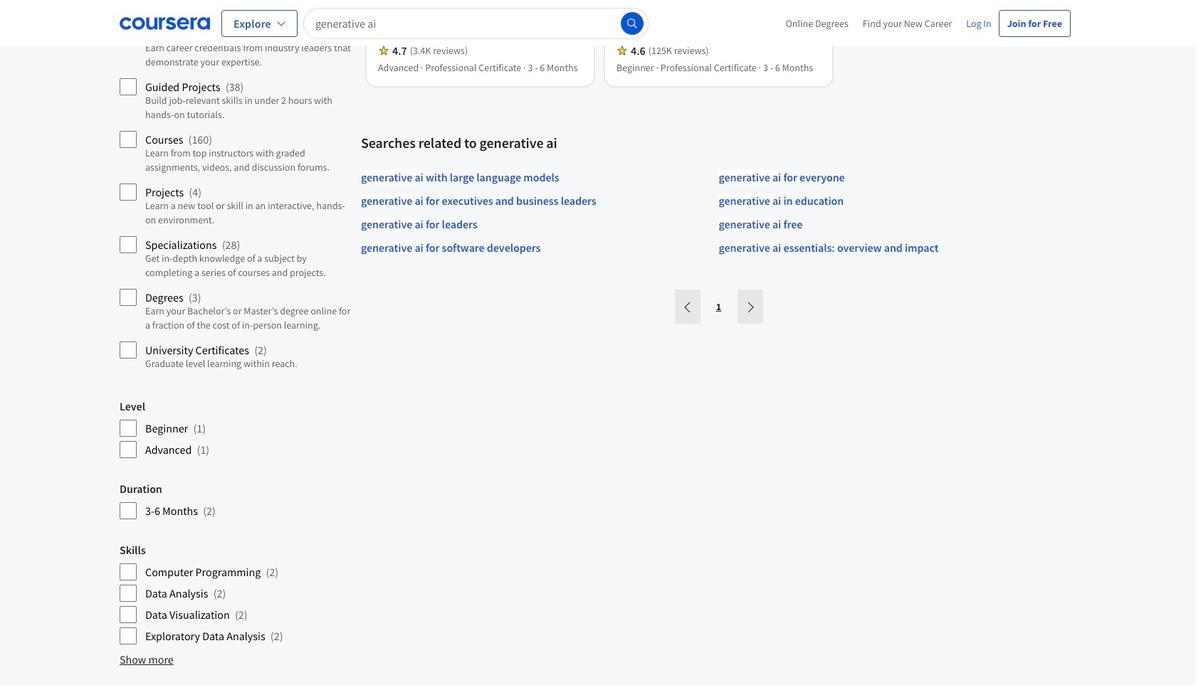 Task type: describe. For each thing, give the bounding box(es) containing it.
1 group from the top
[[120, 5, 352, 377]]

3 group from the top
[[120, 482, 352, 521]]

previous page image
[[682, 302, 693, 313]]

2 group from the top
[[120, 400, 352, 459]]



Task type: locate. For each thing, give the bounding box(es) containing it.
coursera image
[[120, 12, 210, 35]]

page navigation navigation
[[673, 290, 764, 324]]

What do you want to learn? text field
[[303, 7, 649, 39]]

next page image
[[744, 302, 756, 313]]

group
[[120, 5, 352, 377], [120, 400, 352, 459], [120, 482, 352, 521], [120, 543, 352, 646]]

4 group from the top
[[120, 543, 352, 646]]

None search field
[[303, 7, 649, 39]]



Task type: vqa. For each thing, say whether or not it's contained in the screenshot.
Microsoft IMAGE in the right top of the page
no



